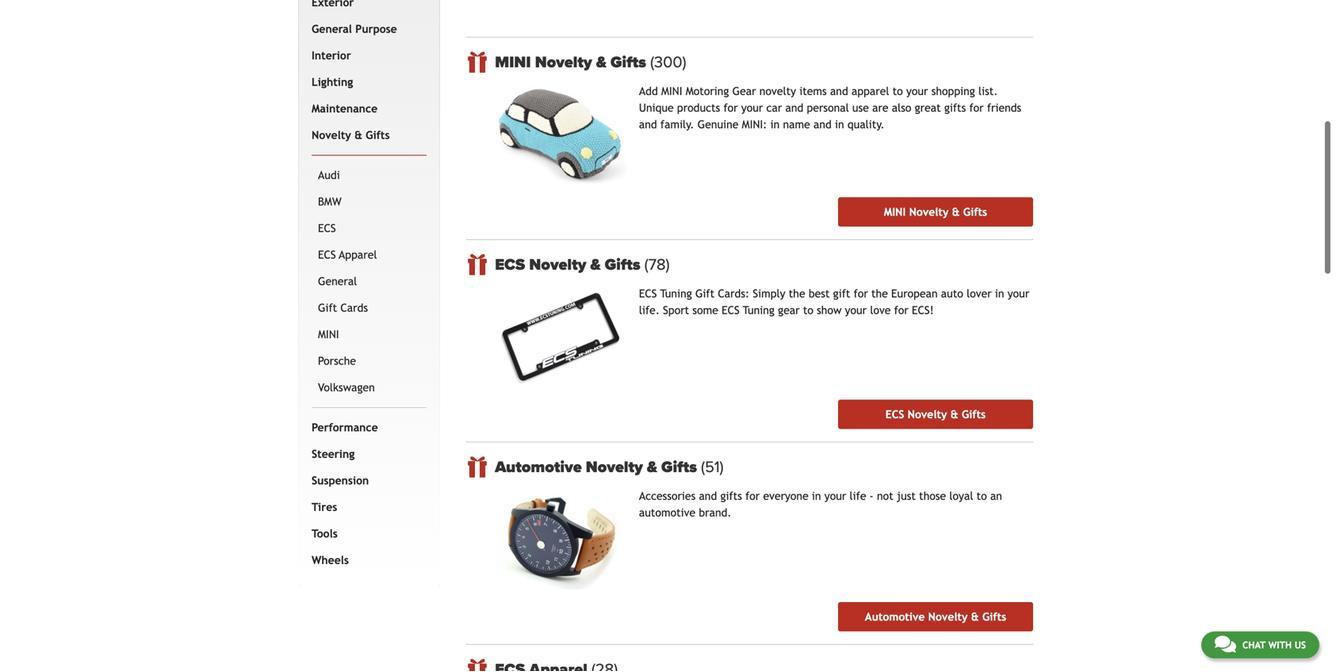 Task type: vqa. For each thing, say whether or not it's contained in the screenshot.
EGR
no



Task type: locate. For each thing, give the bounding box(es) containing it.
and
[[830, 85, 848, 98], [785, 102, 803, 114], [639, 118, 657, 131], [813, 118, 832, 131], [699, 490, 717, 503]]

your
[[906, 85, 928, 98], [741, 102, 763, 114], [1008, 288, 1029, 300], [845, 304, 867, 317], [824, 490, 846, 503]]

just
[[897, 490, 916, 503]]

mini:
[[742, 118, 767, 131]]

comments image
[[1215, 635, 1236, 654]]

quality.
[[847, 118, 885, 131]]

tuning up sport
[[660, 288, 692, 300]]

0 vertical spatial gifts
[[944, 102, 966, 114]]

for left everyone
[[745, 490, 760, 503]]

chat
[[1242, 640, 1266, 651]]

1 horizontal spatial to
[[893, 85, 903, 98]]

gift up some
[[695, 288, 714, 300]]

0 vertical spatial automotive novelty & gifts link
[[495, 458, 1033, 477]]

gifts
[[944, 102, 966, 114], [720, 490, 742, 503]]

0 horizontal spatial gift
[[318, 302, 337, 314]]

1 horizontal spatial gift
[[695, 288, 714, 300]]

ecs novelty & gifts link
[[495, 255, 1033, 274], [838, 400, 1033, 429]]

and up the brand.
[[699, 490, 717, 503]]

1 horizontal spatial gifts
[[944, 102, 966, 114]]

1 vertical spatial gifts
[[720, 490, 742, 503]]

gifts down shopping
[[944, 102, 966, 114]]

general for general purpose
[[312, 22, 352, 35]]

friends
[[987, 102, 1021, 114]]

life
[[850, 490, 866, 503]]

items
[[799, 85, 827, 98]]

1 vertical spatial mini novelty & gifts
[[884, 206, 987, 219]]

also
[[892, 102, 911, 114]]

mini inside add mini motoring gear novelty items and apparel to your shopping list. unique products for your car and personal use are also great gifts for friends and family. genuine mini: in name and in quality.
[[661, 85, 682, 98]]

gifts up the brand.
[[720, 490, 742, 503]]

& for the ecs novelty & gifts link to the bottom
[[950, 408, 958, 421]]

1 vertical spatial gift
[[318, 302, 337, 314]]

0 vertical spatial automotive novelty & gifts
[[495, 458, 701, 477]]

brand.
[[699, 507, 731, 519]]

general inside novelty & gifts subcategories element
[[318, 275, 357, 288]]

0 horizontal spatial gifts
[[720, 490, 742, 503]]

1 vertical spatial mini novelty & gifts link
[[838, 198, 1033, 227]]

mini inside novelty & gifts subcategories element
[[318, 328, 339, 341]]

for up genuine
[[723, 102, 738, 114]]

0 vertical spatial ecs novelty & gifts
[[495, 255, 644, 274]]

0 horizontal spatial automotive novelty & gifts
[[495, 458, 701, 477]]

0 horizontal spatial tuning
[[660, 288, 692, 300]]

ecs novelty & gifts thumbnail image image
[[495, 289, 626, 387]]

for
[[723, 102, 738, 114], [969, 102, 984, 114], [854, 288, 868, 300], [894, 304, 908, 317], [745, 490, 760, 503]]

0 vertical spatial ecs novelty & gifts link
[[495, 255, 1033, 274]]

automotive inside automotive novelty & gifts link
[[865, 611, 925, 624]]

the
[[789, 288, 805, 300], [871, 288, 888, 300]]

in right everyone
[[812, 490, 821, 503]]

1 vertical spatial to
[[803, 304, 813, 317]]

1 vertical spatial automotive
[[865, 611, 925, 624]]

automotive novelty & gifts
[[495, 458, 701, 477], [865, 611, 1006, 624]]

are
[[872, 102, 888, 114]]

& for the top mini novelty & gifts link
[[596, 53, 606, 72]]

2 vertical spatial to
[[977, 490, 987, 503]]

novelty & gifts
[[312, 129, 390, 141]]

to left an
[[977, 490, 987, 503]]

porsche
[[318, 355, 356, 367]]

gear
[[778, 304, 800, 317]]

1 horizontal spatial mini novelty & gifts
[[884, 206, 987, 219]]

novelty for the bottom automotive novelty & gifts link
[[928, 611, 968, 624]]

gifts
[[610, 53, 646, 72], [366, 129, 390, 141], [963, 206, 987, 219], [605, 255, 640, 274], [962, 408, 986, 421], [661, 458, 697, 477], [982, 611, 1006, 624]]

automotive
[[495, 458, 582, 477], [865, 611, 925, 624]]

1 vertical spatial ecs novelty & gifts
[[885, 408, 986, 421]]

novelty for mini novelty & gifts link to the bottom
[[909, 206, 949, 219]]

your left the life
[[824, 490, 846, 503]]

in
[[770, 118, 780, 131], [835, 118, 844, 131], [995, 288, 1004, 300], [812, 490, 821, 503]]

and up personal
[[830, 85, 848, 98]]

general up interior
[[312, 22, 352, 35]]

novelty for top automotive novelty & gifts link
[[586, 458, 643, 477]]

gift inside ecs tuning gift cards: simply the best gift for the european auto lover in your life. sport some ecs tuning gear to show your love for ecs!
[[695, 288, 714, 300]]

the up gear
[[789, 288, 805, 300]]

novelty & gifts subcategories element
[[312, 155, 427, 408]]

in right lover at the top right of page
[[995, 288, 1004, 300]]

and up name
[[785, 102, 803, 114]]

novelty
[[535, 53, 592, 72], [312, 129, 351, 141], [909, 206, 949, 219], [529, 255, 586, 274], [908, 408, 947, 421], [586, 458, 643, 477], [928, 611, 968, 624]]

bmw
[[318, 195, 342, 208]]

0 horizontal spatial automotive
[[495, 458, 582, 477]]

&
[[596, 53, 606, 72], [354, 129, 362, 141], [952, 206, 960, 219], [590, 255, 601, 274], [950, 408, 958, 421], [647, 458, 657, 477], [971, 611, 979, 624]]

0 vertical spatial automotive
[[495, 458, 582, 477]]

novelty for the topmost the ecs novelty & gifts link
[[529, 255, 586, 274]]

1 horizontal spatial the
[[871, 288, 888, 300]]

and down personal
[[813, 118, 832, 131]]

general link
[[315, 268, 424, 295]]

volkswagen
[[318, 381, 375, 394]]

0 horizontal spatial mini novelty & gifts
[[495, 53, 650, 72]]

0 vertical spatial to
[[893, 85, 903, 98]]

to right gear
[[803, 304, 813, 317]]

1 the from the left
[[789, 288, 805, 300]]

0 vertical spatial tuning
[[660, 288, 692, 300]]

automotive novelty & gifts link
[[495, 458, 1033, 477], [838, 603, 1033, 632]]

general
[[312, 22, 352, 35], [318, 275, 357, 288]]

general up gift cards
[[318, 275, 357, 288]]

0 vertical spatial gift
[[695, 288, 714, 300]]

2 the from the left
[[871, 288, 888, 300]]

0 vertical spatial general
[[312, 22, 352, 35]]

mini novelty & gifts for the top mini novelty & gifts link
[[495, 53, 650, 72]]

2 horizontal spatial to
[[977, 490, 987, 503]]

your right lover at the top right of page
[[1008, 288, 1029, 300]]

some
[[693, 304, 718, 317]]

love
[[870, 304, 891, 317]]

tuning
[[660, 288, 692, 300], [743, 304, 775, 317]]

gift
[[695, 288, 714, 300], [318, 302, 337, 314]]

gift cards link
[[315, 295, 424, 321]]

1 vertical spatial general
[[318, 275, 357, 288]]

gift
[[833, 288, 850, 300]]

1 horizontal spatial automotive novelty & gifts
[[865, 611, 1006, 624]]

& for mini novelty & gifts link to the bottom
[[952, 206, 960, 219]]

gifts inside add mini motoring gear novelty items and apparel to your shopping list. unique products for your car and personal use are also great gifts for friends and family. genuine mini: in name and in quality.
[[944, 102, 966, 114]]

0 horizontal spatial to
[[803, 304, 813, 317]]

the up "love"
[[871, 288, 888, 300]]

lighting
[[312, 76, 353, 88]]

name
[[783, 118, 810, 131]]

tools link
[[308, 521, 424, 547]]

purpose
[[355, 22, 397, 35]]

automotive for the bottom automotive novelty & gifts link
[[865, 611, 925, 624]]

ecs novelty & gifts
[[495, 255, 644, 274], [885, 408, 986, 421]]

apparel
[[852, 85, 889, 98]]

wheels link
[[308, 547, 424, 574]]

unique
[[639, 102, 674, 114]]

0 vertical spatial mini novelty & gifts
[[495, 53, 650, 72]]

audi
[[318, 169, 340, 181]]

in down car on the top
[[770, 118, 780, 131]]

interior link
[[308, 42, 424, 69]]

genuine
[[698, 118, 738, 131]]

gift left cards on the top of page
[[318, 302, 337, 314]]

ecs link
[[315, 215, 424, 242]]

tuning down the simply
[[743, 304, 775, 317]]

performance link
[[308, 415, 424, 441]]

to up also
[[893, 85, 903, 98]]

an
[[990, 490, 1002, 503]]

ecs
[[318, 222, 336, 235], [318, 248, 336, 261], [495, 255, 525, 274], [639, 288, 657, 300], [722, 304, 740, 317], [885, 408, 904, 421]]

1 horizontal spatial automotive
[[865, 611, 925, 624]]

accessories
[[639, 490, 696, 503]]

us
[[1295, 640, 1306, 651]]

in inside "accessories and gifts for everyone in your life - not just those loyal to an automotive brand."
[[812, 490, 821, 503]]

sport
[[663, 304, 689, 317]]

and inside "accessories and gifts for everyone in your life - not just those loyal to an automotive brand."
[[699, 490, 717, 503]]

family.
[[660, 118, 694, 131]]

ecs apparel
[[318, 248, 377, 261]]

& for top automotive novelty & gifts link
[[647, 458, 657, 477]]

for inside "accessories and gifts for everyone in your life - not just those loyal to an automotive brand."
[[745, 490, 760, 503]]

novelty & gifts link
[[308, 122, 424, 149]]

0 horizontal spatial the
[[789, 288, 805, 300]]

mini link
[[315, 321, 424, 348]]

for right gift
[[854, 288, 868, 300]]

with
[[1268, 640, 1292, 651]]

gifts inside "accessories and gifts for everyone in your life - not just those loyal to an automotive brand."
[[720, 490, 742, 503]]

1 vertical spatial automotive novelty & gifts
[[865, 611, 1006, 624]]

mini novelty & gifts for mini novelty & gifts link to the bottom
[[884, 206, 987, 219]]

1 horizontal spatial tuning
[[743, 304, 775, 317]]

steering
[[312, 448, 355, 461]]

1 vertical spatial automotive novelty & gifts link
[[838, 603, 1033, 632]]

mini novelty & gifts
[[495, 53, 650, 72], [884, 206, 987, 219]]

ecs tuning gift cards: simply the best gift for the european auto lover in your life. sport some ecs tuning gear to show your love for ecs!
[[639, 288, 1029, 317]]



Task type: describe. For each thing, give the bounding box(es) containing it.
lighting link
[[308, 69, 424, 95]]

suspension link
[[308, 468, 424, 494]]

to inside add mini motoring gear novelty items and apparel to your shopping list. unique products for your car and personal use are also great gifts for friends and family. genuine mini: in name and in quality.
[[893, 85, 903, 98]]

use
[[852, 102, 869, 114]]

everyone
[[763, 490, 808, 503]]

1 horizontal spatial ecs novelty & gifts
[[885, 408, 986, 421]]

gift inside 'link'
[[318, 302, 337, 314]]

1 vertical spatial tuning
[[743, 304, 775, 317]]

gear
[[732, 85, 756, 98]]

wheels
[[312, 554, 349, 567]]

tires link
[[308, 494, 424, 521]]

audi link
[[315, 162, 424, 189]]

general for general
[[318, 275, 357, 288]]

maintenance link
[[308, 95, 424, 122]]

novelty for the ecs novelty & gifts link to the bottom
[[908, 408, 947, 421]]

add mini motoring gear novelty items and apparel to your shopping list. unique products for your car and personal use are also great gifts for friends and family. genuine mini: in name and in quality.
[[639, 85, 1021, 131]]

car
[[766, 102, 782, 114]]

& for the bottom automotive novelty & gifts link
[[971, 611, 979, 624]]

ecs apparel link
[[315, 242, 424, 268]]

accessories and gifts for everyone in your life - not just those loyal to an automotive brand.
[[639, 490, 1002, 519]]

porsche link
[[315, 348, 424, 374]]

1 vertical spatial ecs novelty & gifts link
[[838, 400, 1033, 429]]

tires
[[312, 501, 337, 514]]

your inside "accessories and gifts for everyone in your life - not just those loyal to an automotive brand."
[[824, 490, 846, 503]]

mini novelty & gifts thumbnail image image
[[495, 86, 626, 185]]

simply
[[753, 288, 785, 300]]

novelty
[[759, 85, 796, 98]]

-
[[870, 490, 874, 503]]

personal
[[807, 102, 849, 114]]

volkswagen link
[[315, 374, 424, 401]]

0 horizontal spatial ecs novelty & gifts
[[495, 255, 644, 274]]

general purpose
[[312, 22, 397, 35]]

automotive
[[639, 507, 695, 519]]

& for the topmost the ecs novelty & gifts link
[[590, 255, 601, 274]]

for right "love"
[[894, 304, 908, 317]]

performance
[[312, 421, 378, 434]]

auto
[[941, 288, 963, 300]]

maintenance
[[312, 102, 378, 115]]

novelty for the top mini novelty & gifts link
[[535, 53, 592, 72]]

suspension
[[312, 474, 369, 487]]

great
[[915, 102, 941, 114]]

products
[[677, 102, 720, 114]]

ecs!
[[912, 304, 934, 317]]

life.
[[639, 304, 660, 317]]

steering link
[[308, 441, 424, 468]]

general purpose link
[[308, 16, 424, 42]]

your up great
[[906, 85, 928, 98]]

chat with us link
[[1201, 632, 1319, 659]]

chat with us
[[1242, 640, 1306, 651]]

your up mini:
[[741, 102, 763, 114]]

best
[[809, 288, 830, 300]]

gift cards
[[318, 302, 368, 314]]

cards:
[[718, 288, 749, 300]]

your down gift
[[845, 304, 867, 317]]

show
[[817, 304, 842, 317]]

bmw link
[[315, 189, 424, 215]]

cards
[[340, 302, 368, 314]]

add
[[639, 85, 658, 98]]

shopping
[[931, 85, 975, 98]]

those
[[919, 490, 946, 503]]

european
[[891, 288, 938, 300]]

automotive novelty & gifts thumbnail image image
[[495, 491, 626, 590]]

apparel
[[339, 248, 377, 261]]

0 vertical spatial mini novelty & gifts link
[[495, 53, 1033, 72]]

automotive for top automotive novelty & gifts link
[[495, 458, 582, 477]]

interior
[[312, 49, 351, 62]]

to inside "accessories and gifts for everyone in your life - not just those loyal to an automotive brand."
[[977, 490, 987, 503]]

not
[[877, 490, 893, 503]]

in inside ecs tuning gift cards: simply the best gift for the european auto lover in your life. sport some ecs tuning gear to show your love for ecs!
[[995, 288, 1004, 300]]

to inside ecs tuning gift cards: simply the best gift for the european auto lover in your life. sport some ecs tuning gear to show your love for ecs!
[[803, 304, 813, 317]]

list.
[[978, 85, 998, 98]]

tools
[[312, 528, 338, 540]]

in down personal
[[835, 118, 844, 131]]

motoring
[[686, 85, 729, 98]]

loyal
[[949, 490, 973, 503]]

and down unique
[[639, 118, 657, 131]]

lover
[[967, 288, 992, 300]]

for down list. on the top of the page
[[969, 102, 984, 114]]



